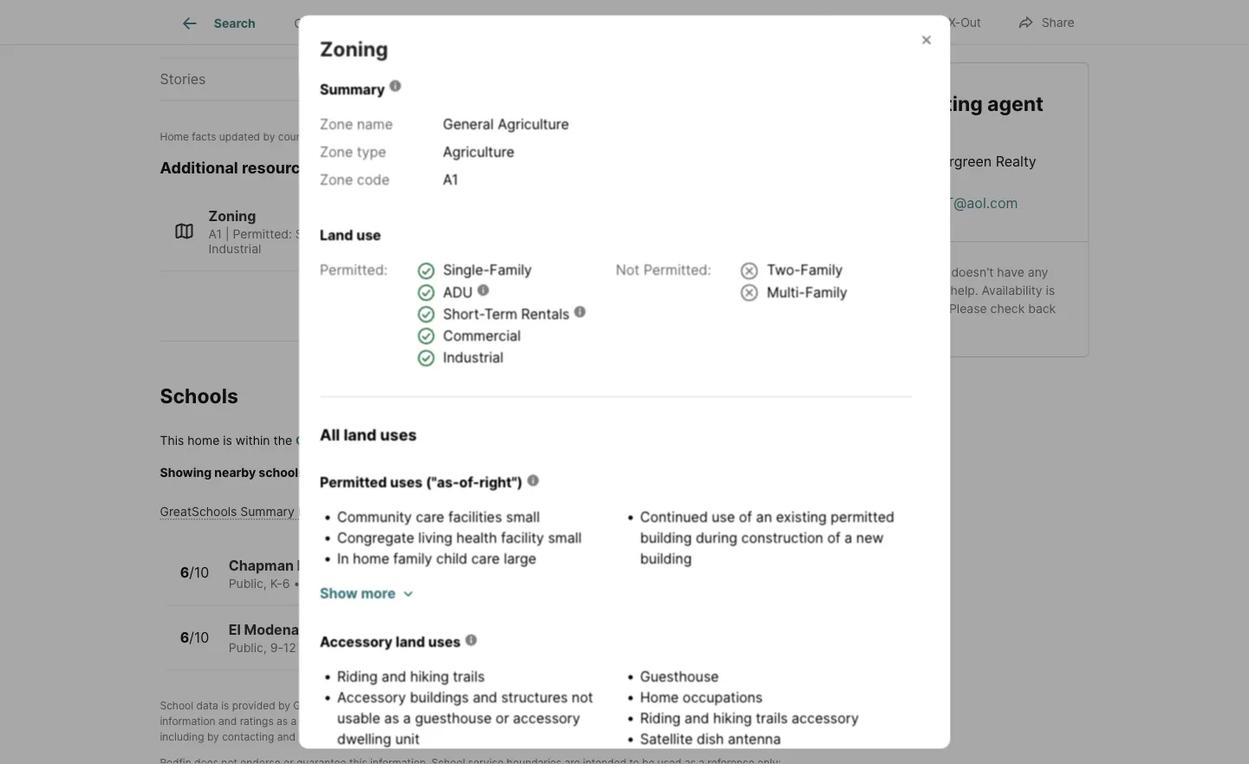 Task type: vqa. For each thing, say whether or not it's contained in the screenshot.
child
yes



Task type: describe. For each thing, give the bounding box(es) containing it.
1 vertical spatial by
[[278, 699, 290, 712]]

conduct
[[371, 715, 411, 728]]

nonprofit
[[374, 699, 419, 712]]

please inside the at this time, redfin doesn't have any agents available to help. availability is subject to change. please check back soon.
[[950, 301, 988, 316]]

zone name
[[320, 115, 393, 132]]

orange
[[296, 433, 340, 447]]

0 horizontal spatial schools
[[356, 731, 393, 743]]

hiking inside riding and hiking trails accessory buildings and structures not usable as a guesthouse or accessory dwelling unit
[[410, 668, 449, 685]]

family for multi-
[[805, 283, 848, 300]]

within
[[236, 433, 270, 447]]

2 building from the top
[[640, 550, 692, 567]]

homesmart,
[[840, 152, 922, 169]]

sale & tax history tab
[[498, 3, 636, 44]]

school inside el modena high school public, 9-12 • serves this home • 11.5mi
[[337, 621, 384, 638]]

as inside riding and hiking trails accessory buildings and structures not usable as a guesthouse or accessory dwelling unit
[[384, 709, 399, 726]]

desired
[[619, 715, 656, 728]]

9.0mi
[[417, 576, 448, 591]]

showing nearby schools. please check the school district website to see all schools serving this home.
[[160, 465, 753, 479]]

available
[[883, 283, 933, 297]]

uses for accessory land uses
[[428, 633, 461, 650]]

ratings
[[240, 715, 274, 728]]

• right 12
[[300, 640, 307, 655]]

show more button
[[320, 583, 413, 604]]

step,
[[322, 715, 347, 728]]

accessory inside guesthouse home occupations riding and hiking trails accessory satellite dish antenna
[[792, 709, 859, 726]]

zone for zone name
[[320, 115, 353, 132]]

el
[[229, 621, 241, 638]]

total sq. ft.
[[160, 28, 238, 45]]

x-out
[[949, 15, 982, 30]]

buyers
[[589, 699, 623, 712]]

riding and hiking trails accessory buildings and structures not usable as a guesthouse or accessory dwelling unit
[[337, 668, 593, 747]]

and up contacting
[[219, 715, 237, 728]]

is for this home is within the orange unified school district
[[223, 433, 232, 447]]

this inside el modena high school public, 9-12 • serves this home • 11.5mi
[[353, 640, 374, 655]]

any
[[1029, 264, 1049, 279]]

existing
[[776, 508, 827, 525]]

code
[[357, 171, 389, 187]]

1 vertical spatial schools
[[659, 715, 697, 728]]

stories
[[160, 71, 206, 88]]

determine
[[541, 715, 591, 728]]

0 vertical spatial accessory
[[320, 633, 392, 650]]

0 vertical spatial home
[[160, 130, 189, 143]]

all land uses
[[320, 424, 417, 444]]

1 horizontal spatial of
[[828, 529, 841, 546]]

at
[[840, 264, 852, 279]]

• right k-
[[294, 576, 300, 591]]

soon.
[[840, 319, 871, 334]]

more
[[361, 584, 396, 601]]

is inside the at this time, redfin doesn't have any agents available to help. availability is subject to change. please check back soon.
[[1047, 283, 1056, 297]]

industrial inside permitted land uses element
[[443, 348, 503, 365]]

ochomesdirect@aol.com link
[[840, 194, 1019, 211]]

home right this
[[188, 433, 220, 447]]

during
[[696, 529, 738, 546]]

elementary
[[330, 557, 408, 574]]

property details
[[387, 16, 478, 31]]

general
[[443, 115, 494, 132]]

/10 for chapman
[[189, 564, 209, 581]]

1 vertical spatial please
[[311, 465, 349, 479]]

additional
[[160, 158, 238, 177]]

short-term rentals
[[443, 305, 570, 322]]

renters
[[647, 699, 682, 712]]

not permitted land uses element
[[616, 259, 875, 303]]

• left 9.0mi
[[407, 576, 413, 591]]

short- inside permitted land uses element
[[443, 305, 484, 322]]

nearby
[[215, 465, 256, 479]]

1 horizontal spatial small
[[548, 529, 582, 546]]

sale & tax history
[[517, 16, 617, 31]]

and left the visiting
[[277, 731, 296, 743]]

evergreen
[[926, 152, 992, 169]]

0 vertical spatial school
[[413, 465, 450, 479]]

by inside first step, and conduct their own investigation to determine their desired schools or school districts, including by contacting and visiting the schools themselves.
[[207, 731, 219, 743]]

overview
[[294, 16, 348, 31]]

school inside first step, and conduct their own investigation to determine their desired schools or school districts, including by contacting and visiting the schools themselves.
[[713, 715, 745, 728]]

and up 'nonprofit' at the left of page
[[382, 668, 406, 685]]

provided
[[232, 699, 276, 712]]

agent
[[988, 91, 1044, 115]]

adu
[[443, 283, 473, 300]]

21,
[[391, 130, 404, 143]]

/10 for el
[[189, 629, 209, 646]]

1 vertical spatial care
[[471, 550, 500, 567]]

rating
[[298, 504, 335, 519]]

use for continued
[[712, 508, 735, 525]]

school up information
[[160, 699, 194, 712]]

0 vertical spatial of
[[739, 508, 752, 525]]

0 vertical spatial schools
[[600, 465, 644, 479]]

accessory land uses
[[320, 633, 461, 650]]

permitted
[[320, 473, 387, 490]]

x-
[[949, 15, 961, 30]]

history
[[577, 16, 617, 31]]

6 for el
[[180, 629, 189, 646]]

this home is within the orange unified school district
[[160, 433, 475, 447]]

zone for zone code
[[320, 171, 353, 187]]

additional resources
[[160, 158, 319, 177]]

zone type
[[320, 143, 386, 160]]

and up investigation
[[473, 689, 497, 705]]

realty
[[996, 152, 1037, 169]]

industrial inside "zoning a1 | permitted: single-family, adu, short-term rentals, commercial, industrial"
[[209, 242, 261, 256]]

modena
[[244, 621, 299, 638]]

0 horizontal spatial schools
[[160, 383, 238, 408]]

riding inside riding and hiking trails accessory buildings and structures not usable as a guesthouse or accessory dwelling unit
[[337, 668, 378, 685]]

accessory inside riding and hiking trails accessory buildings and structures not usable as a guesthouse or accessory dwelling unit
[[513, 709, 580, 726]]

two-
[[767, 261, 801, 278]]

ochomesdirect@aol.com
[[840, 194, 1019, 211]]

sale
[[517, 16, 542, 31]]

including
[[160, 731, 204, 743]]

details
[[440, 16, 478, 31]]

1 vertical spatial check
[[353, 465, 387, 479]]

6 /10 for chapman
[[180, 564, 209, 581]]

a left 'first'
[[291, 715, 297, 728]]

2 horizontal spatial the
[[391, 465, 409, 479]]

term inside "zoning a1 | permitted: single-family, adu, short-term rentals, commercial, industrial"
[[448, 226, 477, 241]]

6 inside "chapman hills elementary school public, k-6 • serves this home • 9.0mi"
[[283, 576, 290, 591]]

uses for all land uses
[[380, 424, 417, 444]]

|
[[225, 226, 229, 241]]

listing
[[923, 91, 983, 115]]

short- inside "zoning a1 | permitted: single-family, adu, short-term rentals, commercial, industrial"
[[412, 226, 448, 241]]

permitted
[[831, 508, 895, 525]]

general agriculture
[[443, 115, 569, 132]]

schools tab
[[636, 3, 722, 44]]

the inside first step, and conduct their own investigation to determine their desired schools or school districts, including by contacting and visiting the schools themselves.
[[337, 731, 353, 743]]

property details tab
[[368, 3, 498, 44]]

home inside guesthouse home occupations riding and hiking trails accessory satellite dish antenna
[[640, 689, 679, 705]]

search link
[[179, 13, 256, 34]]

single- inside permitted land uses element
[[443, 261, 490, 278]]

community
[[337, 508, 412, 525]]

6 /10 for el
[[180, 629, 209, 646]]

availability
[[982, 283, 1043, 297]]

land for all
[[343, 424, 376, 444]]

district
[[432, 433, 475, 447]]

to inside first step, and conduct their own investigation to determine their desired schools or school districts, including by contacting and visiting the schools themselves.
[[528, 715, 538, 728]]

a inside riding and hiking trails accessory buildings and structures not usable as a guesthouse or accessory dwelling unit
[[403, 709, 411, 726]]

health
[[456, 529, 497, 546]]

zoning dialog
[[299, 15, 951, 764]]

have
[[998, 264, 1025, 279]]

1 vertical spatial uses
[[390, 473, 422, 490]]

home.
[[718, 465, 753, 479]]

is for school data is provided by greatschools
[[221, 699, 229, 712]]

favorite button
[[804, 4, 903, 39]]

information
[[160, 715, 216, 728]]

check inside the at this time, redfin doesn't have any agents available to help. availability is subject to change. please check back soon.
[[991, 301, 1026, 316]]

first
[[300, 715, 319, 728]]

district
[[454, 465, 494, 479]]

zoning name, type, and code element
[[320, 113, 597, 197]]

trails inside guesthouse home occupations riding and hiking trails accessory satellite dish antenna
[[756, 709, 788, 726]]

as inside , a nonprofit organization. redfin recommends buyers and renters use greatschools information and ratings as a
[[277, 715, 288, 728]]

accessory inside riding and hiking trails accessory buildings and structures not usable as a guesthouse or accessory dwelling unit
[[337, 689, 406, 705]]

themselves.
[[396, 731, 455, 743]]

a inside continued use of an existing permitted building during construction of a new building
[[845, 529, 853, 546]]

a1 inside zoning name, type, and code element
[[443, 171, 458, 187]]

greatschools inside , a nonprofit organization. redfin recommends buyers and renters use greatschools information and ratings as a
[[706, 699, 772, 712]]

school inside "chapman hills elementary school public, k-6 • serves this home • 9.0mi"
[[411, 557, 457, 574]]

riding inside guesthouse home occupations riding and hiking trails accessory satellite dish antenna
[[640, 709, 681, 726]]

community care facilities small congregate living health facility small in home family child care large
[[337, 508, 582, 567]]

home facts updated by county records on oct 21, 2023
[[160, 130, 433, 143]]

recommends
[[523, 699, 587, 712]]

1 vertical spatial agriculture
[[443, 143, 514, 160]]

this
[[160, 433, 184, 447]]

a1 inside "zoning a1 | permitted: single-family, adu, short-term rentals, commercial, industrial"
[[209, 226, 222, 241]]

• left 11.5mi
[[413, 640, 420, 655]]

family for single-
[[490, 261, 532, 278]]

, a nonprofit organization. redfin recommends buyers and renters use greatschools information and ratings as a
[[160, 699, 772, 728]]



Task type: locate. For each thing, give the bounding box(es) containing it.
1 horizontal spatial the
[[337, 731, 353, 743]]

please down orange at the bottom left of the page
[[311, 465, 349, 479]]

by left "county"
[[263, 130, 275, 143]]

0 horizontal spatial as
[[277, 715, 288, 728]]

a left new
[[845, 529, 853, 546]]

greatschools summary rating link
[[160, 504, 335, 519]]

riding up satellite
[[640, 709, 681, 726]]

1 horizontal spatial use
[[685, 699, 703, 712]]

is up back
[[1047, 283, 1056, 297]]

at this time, redfin doesn't have any agents available to help. availability is subject to change. please check back soon.
[[840, 264, 1057, 334]]

chapman hills elementary school public, k-6 • serves this home • 9.0mi
[[229, 557, 457, 591]]

1 vertical spatial redfin
[[488, 699, 520, 712]]

1 vertical spatial trails
[[756, 709, 788, 726]]

single- up adu
[[443, 261, 490, 278]]

industrial
[[209, 242, 261, 256], [443, 348, 503, 365]]

6 /10 left chapman
[[180, 564, 209, 581]]

tab list containing search
[[160, 0, 736, 44]]

home for chapman hills elementary school public, k-6 • serves this home • 9.0mi
[[371, 576, 403, 591]]

riding
[[337, 668, 378, 685], [640, 709, 681, 726]]

1 horizontal spatial a1
[[443, 171, 458, 187]]

favorite
[[843, 15, 888, 30]]

permitted: down land use
[[320, 261, 388, 278]]

trails up antenna
[[756, 709, 788, 726]]

to left help.
[[936, 283, 948, 297]]

0 vertical spatial is
[[1047, 283, 1056, 297]]

0 vertical spatial industrial
[[209, 242, 261, 256]]

a up unit
[[403, 709, 411, 726]]

antenna
[[728, 730, 781, 747]]

please
[[950, 301, 988, 316], [311, 465, 349, 479]]

0 vertical spatial check
[[991, 301, 1026, 316]]

1 horizontal spatial accessory
[[792, 709, 859, 726]]

small right facility
[[548, 529, 582, 546]]

1 vertical spatial summary
[[241, 504, 295, 519]]

resources
[[242, 158, 319, 177]]

0 horizontal spatial greatschools
[[160, 504, 237, 519]]

check down unified
[[353, 465, 387, 479]]

tab list
[[160, 0, 736, 44]]

redfin inside the at this time, redfin doesn't have any agents available to help. availability is subject to change. please check back soon.
[[912, 264, 949, 279]]

1 horizontal spatial as
[[384, 709, 399, 726]]

trails
[[453, 668, 485, 685], [756, 709, 788, 726]]

1 horizontal spatial school
[[713, 715, 745, 728]]

agriculture down general
[[443, 143, 514, 160]]

public, for chapman
[[229, 576, 267, 591]]

land
[[320, 226, 353, 243]]

&
[[545, 16, 553, 31]]

trails inside riding and hiking trails accessory buildings and structures not usable as a guesthouse or accessory dwelling unit
[[453, 668, 485, 685]]

0 horizontal spatial land
[[343, 424, 376, 444]]

serves for elementary
[[304, 576, 343, 591]]

2 6 /10 from the top
[[180, 629, 209, 646]]

0 horizontal spatial by
[[207, 731, 219, 743]]

continued
[[640, 508, 708, 525]]

11.5mi
[[423, 640, 458, 655]]

family down rentals,
[[490, 261, 532, 278]]

land for accessory
[[396, 633, 425, 650]]

2 vertical spatial use
[[685, 699, 703, 712]]

2 their from the left
[[594, 715, 616, 728]]

hiking up buildings
[[410, 668, 449, 685]]

of left an
[[739, 508, 752, 525]]

3 zone from the top
[[320, 171, 353, 187]]

single- inside "zoning a1 | permitted: single-family, adu, short-term rentals, commercial, industrial"
[[296, 226, 336, 241]]

public, down the el
[[229, 640, 267, 655]]

a right ,
[[365, 699, 371, 712]]

0 horizontal spatial please
[[311, 465, 349, 479]]

single- down zone code
[[296, 226, 336, 241]]

1 vertical spatial schools
[[160, 383, 238, 408]]

zoning inside "zoning a1 | permitted: single-family, adu, short-term rentals, commercial, industrial"
[[209, 207, 256, 224]]

1 horizontal spatial check
[[991, 301, 1026, 316]]

0 vertical spatial use
[[356, 226, 381, 243]]

the down orange unified school district link
[[391, 465, 409, 479]]

schools inside schools tab
[[655, 16, 703, 31]]

this
[[856, 264, 877, 279], [693, 465, 714, 479], [347, 576, 368, 591], [353, 640, 374, 655]]

commercial
[[443, 327, 521, 344]]

occupations
[[683, 689, 763, 705]]

showing
[[160, 465, 212, 479]]

1 vertical spatial 6 /10
[[180, 629, 209, 646]]

redfin up available
[[912, 264, 949, 279]]

1 building from the top
[[640, 529, 692, 546]]

this up agents
[[856, 264, 877, 279]]

family inside permitted land uses element
[[490, 261, 532, 278]]

and up 'dish' at bottom
[[685, 709, 709, 726]]

0 vertical spatial building
[[640, 529, 692, 546]]

0 vertical spatial uses
[[380, 424, 417, 444]]

riding up ,
[[337, 668, 378, 685]]

schools right history
[[655, 16, 703, 31]]

by down information
[[207, 731, 219, 743]]

serves
[[304, 576, 343, 591], [310, 640, 350, 655]]

and inside guesthouse home occupations riding and hiking trails accessory satellite dish antenna
[[685, 709, 709, 726]]

construction
[[741, 529, 824, 546]]

small up facility
[[506, 508, 540, 525]]

0 vertical spatial by
[[263, 130, 275, 143]]

accessory
[[320, 633, 392, 650], [337, 689, 406, 705]]

a1 down general
[[443, 171, 458, 187]]

1 6 /10 from the top
[[180, 564, 209, 581]]

1 horizontal spatial greatschools
[[293, 699, 359, 712]]

contact
[[840, 91, 919, 115]]

home down elementary
[[371, 576, 403, 591]]

family down at
[[805, 283, 848, 300]]

schools
[[655, 16, 703, 31], [160, 383, 238, 408]]

oct
[[370, 130, 388, 143]]

own
[[439, 715, 460, 728]]

1 vertical spatial use
[[712, 508, 735, 525]]

school left of-
[[413, 465, 450, 479]]

k-
[[270, 576, 283, 591]]

school down occupations
[[713, 715, 745, 728]]

of
[[739, 508, 752, 525], [828, 529, 841, 546]]

this left the 'home.'
[[693, 465, 714, 479]]

or inside riding and hiking trails accessory buildings and structures not usable as a guesthouse or accessory dwelling unit
[[496, 709, 509, 726]]

please down help.
[[950, 301, 988, 316]]

0 vertical spatial hiking
[[410, 668, 449, 685]]

0 horizontal spatial home
[[160, 130, 189, 143]]

6 down chapman
[[283, 576, 290, 591]]

or up 'dish' at bottom
[[700, 715, 710, 728]]

1 zone from the top
[[320, 115, 353, 132]]

0 vertical spatial trails
[[453, 668, 485, 685]]

as up unit
[[384, 709, 399, 726]]

hills
[[297, 557, 327, 574]]

multi-family
[[767, 283, 848, 300]]

home inside "chapman hills elementary school public, k-6 • serves this home • 9.0mi"
[[371, 576, 403, 591]]

1 vertical spatial is
[[223, 433, 232, 447]]

1 vertical spatial small
[[548, 529, 582, 546]]

0 horizontal spatial school
[[413, 465, 450, 479]]

guesthouse
[[640, 668, 719, 685]]

accessory down structures
[[513, 709, 580, 726]]

0 horizontal spatial small
[[506, 508, 540, 525]]

zoning for zoning a1 | permitted: single-family, adu, short-term rentals, commercial, industrial
[[209, 207, 256, 224]]

1 public, from the top
[[229, 576, 267, 591]]

0 vertical spatial zoning
[[320, 36, 388, 60]]

1 horizontal spatial please
[[950, 301, 988, 316]]

visiting
[[299, 731, 334, 743]]

overview tab
[[275, 3, 368, 44]]

zoning element
[[320, 15, 409, 61]]

0 horizontal spatial their
[[414, 715, 436, 728]]

1 horizontal spatial care
[[471, 550, 500, 567]]

use for land
[[356, 226, 381, 243]]

uses up buildings
[[428, 633, 461, 650]]

home
[[160, 130, 189, 143], [640, 689, 679, 705]]

1 accessory from the left
[[513, 709, 580, 726]]

public, inside el modena high school public, 9-12 • serves this home • 11.5mi
[[229, 640, 267, 655]]

home inside el modena high school public, 9-12 • serves this home • 11.5mi
[[377, 640, 409, 655]]

redfin inside , a nonprofit organization. redfin recommends buyers and renters use greatschools information and ratings as a
[[488, 699, 520, 712]]

1 horizontal spatial by
[[263, 130, 275, 143]]

industrial down the commercial
[[443, 348, 503, 365]]

2 public, from the top
[[229, 640, 267, 655]]

0 horizontal spatial single-
[[296, 226, 336, 241]]

0 vertical spatial a1
[[443, 171, 458, 187]]

land right all
[[343, 424, 376, 444]]

1 horizontal spatial home
[[640, 689, 679, 705]]

home down congregate
[[353, 550, 389, 567]]

investigation
[[463, 715, 525, 728]]

accessory right districts,
[[792, 709, 859, 726]]

contacting
[[222, 731, 274, 743]]

permitted: inside permitted land uses element
[[320, 261, 388, 278]]

permitted: inside "zoning a1 | permitted: single-family, adu, short-term rentals, commercial, industrial"
[[233, 226, 292, 241]]

home left facts
[[160, 130, 189, 143]]

1 vertical spatial zoning
[[209, 207, 256, 224]]

two-family
[[767, 261, 843, 278]]

public, inside "chapman hills elementary school public, k-6 • serves this home • 9.0mi"
[[229, 576, 267, 591]]

1 horizontal spatial hiking
[[713, 709, 752, 726]]

commercial,
[[530, 226, 601, 241]]

permitted: right not on the top of the page
[[644, 261, 711, 278]]

1 horizontal spatial riding
[[640, 709, 681, 726]]

0 vertical spatial redfin
[[912, 264, 949, 279]]

greatschools
[[160, 504, 237, 519], [293, 699, 359, 712], [706, 699, 772, 712]]

use up during
[[712, 508, 735, 525]]

to down structures
[[528, 715, 538, 728]]

1 their from the left
[[414, 715, 436, 728]]

buildings
[[410, 689, 469, 705]]

1 vertical spatial hiking
[[713, 709, 752, 726]]

hiking down occupations
[[713, 709, 752, 726]]

1 vertical spatial land
[[396, 633, 425, 650]]

ft.
[[221, 28, 238, 45]]

or down structures
[[496, 709, 509, 726]]

2 zone from the top
[[320, 143, 353, 160]]

0 vertical spatial care
[[416, 508, 444, 525]]

facility
[[501, 529, 544, 546]]

school up permitted uses ("as-of-right")
[[388, 433, 429, 447]]

1 /10 from the top
[[189, 564, 209, 581]]

1 horizontal spatial schools
[[655, 16, 703, 31]]

to left see
[[545, 465, 557, 479]]

use inside , a nonprofit organization. redfin recommends buyers and renters use greatschools information and ratings as a
[[685, 699, 703, 712]]

the right within
[[274, 433, 292, 447]]

summary inside zoning dialog
[[320, 80, 385, 97]]

1 horizontal spatial redfin
[[912, 264, 949, 279]]

0 horizontal spatial accessory
[[513, 709, 580, 726]]

2 horizontal spatial use
[[712, 508, 735, 525]]

2 accessory from the left
[[792, 709, 859, 726]]

0 vertical spatial short-
[[412, 226, 448, 241]]

guesthouse
[[415, 709, 492, 726]]

family for two-
[[801, 261, 843, 278]]

guesthouse home occupations riding and hiking trails accessory satellite dish antenna
[[640, 668, 859, 747]]

is right data
[[221, 699, 229, 712]]

and up desired
[[626, 699, 644, 712]]

family
[[393, 550, 432, 567]]

1 vertical spatial of
[[828, 529, 841, 546]]

industrial down |
[[209, 242, 261, 256]]

/10 left the el
[[189, 629, 209, 646]]

2 vertical spatial uses
[[428, 633, 461, 650]]

term up the commercial
[[484, 305, 517, 322]]

0 horizontal spatial use
[[356, 226, 381, 243]]

0 horizontal spatial term
[[448, 226, 477, 241]]

0 vertical spatial zone
[[320, 115, 353, 132]]

change.
[[901, 301, 946, 316]]

organization.
[[422, 699, 485, 712]]

1 vertical spatial riding
[[640, 709, 681, 726]]

0 horizontal spatial zoning
[[209, 207, 256, 224]]

1 horizontal spatial industrial
[[443, 348, 503, 365]]

1 vertical spatial serves
[[310, 640, 350, 655]]

zoning inside dialog
[[320, 36, 388, 60]]

facilities
[[448, 508, 502, 525]]

this inside "chapman hills elementary school public, k-6 • serves this home • 9.0mi"
[[347, 576, 368, 591]]

rentals
[[521, 305, 570, 322]]

usable
[[337, 709, 380, 726]]

their up themselves.
[[414, 715, 436, 728]]

school up 9.0mi
[[411, 557, 457, 574]]

use inside continued use of an existing permitted building during construction of a new building
[[712, 508, 735, 525]]

zone code
[[320, 171, 389, 187]]

permitted: inside the 'not permitted land uses' element
[[644, 261, 711, 278]]

term inside permitted land uses element
[[484, 305, 517, 322]]

unified
[[343, 433, 385, 447]]

school down show more
[[337, 621, 384, 638]]

0 horizontal spatial redfin
[[488, 699, 520, 712]]

to down available
[[886, 301, 897, 316]]

accessory up usable on the bottom of page
[[337, 689, 406, 705]]

1 horizontal spatial their
[[594, 715, 616, 728]]

serves inside "chapman hills elementary school public, k-6 • serves this home • 9.0mi"
[[304, 576, 343, 591]]

use
[[356, 226, 381, 243], [712, 508, 735, 525], [685, 699, 703, 712]]

home for el modena high school public, 9-12 • serves this home • 11.5mi
[[377, 640, 409, 655]]

all
[[320, 424, 340, 444]]

school
[[388, 433, 429, 447], [411, 557, 457, 574], [337, 621, 384, 638], [160, 699, 194, 712]]

land
[[343, 424, 376, 444], [396, 633, 425, 650]]

0 vertical spatial public,
[[229, 576, 267, 591]]

6 for chapman
[[180, 564, 189, 581]]

satellite
[[640, 730, 693, 747]]

2 vertical spatial the
[[337, 731, 353, 743]]

6 left chapman
[[180, 564, 189, 581]]

of down permitted
[[828, 529, 841, 546]]

public, for el
[[229, 640, 267, 655]]

high
[[302, 621, 334, 638]]

zone for zone type
[[320, 143, 353, 160]]

their
[[414, 715, 436, 728], [594, 715, 616, 728]]

homesmart, evergreen realty
[[840, 152, 1037, 169]]

serves down 'high'
[[310, 640, 350, 655]]

1 vertical spatial term
[[484, 305, 517, 322]]

2 vertical spatial schools
[[356, 731, 393, 743]]

1 vertical spatial school
[[713, 715, 745, 728]]

multi-
[[767, 283, 805, 300]]

0 horizontal spatial trails
[[453, 668, 485, 685]]

short- right adu,
[[412, 226, 448, 241]]

help.
[[951, 283, 979, 297]]

summary down schools.
[[241, 504, 295, 519]]

a1 left |
[[209, 226, 222, 241]]

use right land
[[356, 226, 381, 243]]

agriculture
[[498, 115, 569, 132], [443, 143, 514, 160]]

home left 11.5mi
[[377, 640, 409, 655]]

public, down chapman
[[229, 576, 267, 591]]

a1
[[443, 171, 458, 187], [209, 226, 222, 241]]

0 vertical spatial small
[[506, 508, 540, 525]]

greatschools up step,
[[293, 699, 359, 712]]

2 vertical spatial by
[[207, 731, 219, 743]]

term
[[448, 226, 477, 241], [484, 305, 517, 322]]

schools down renters
[[659, 715, 697, 728]]

1 horizontal spatial schools
[[600, 465, 644, 479]]

orange unified school district link
[[296, 433, 475, 447]]

and down ,
[[349, 715, 368, 728]]

1 horizontal spatial single-
[[443, 261, 490, 278]]

greatschools down showing
[[160, 504, 237, 519]]

is left within
[[223, 433, 232, 447]]

6 /10 left the el
[[180, 629, 209, 646]]

serves inside el modena high school public, 9-12 • serves this home • 11.5mi
[[310, 640, 350, 655]]

records
[[315, 130, 352, 143]]

this down show more 'dropdown button' at the left
[[353, 640, 374, 655]]

use right renters
[[685, 699, 703, 712]]

school
[[413, 465, 450, 479], [713, 715, 745, 728]]

on
[[355, 130, 367, 143]]

as
[[384, 709, 399, 726], [277, 715, 288, 728]]

0 vertical spatial land
[[343, 424, 376, 444]]

0 horizontal spatial care
[[416, 508, 444, 525]]

serves for high
[[310, 640, 350, 655]]

zone left on
[[320, 115, 353, 132]]

home for community care facilities small congregate living health facility small in home family child care large
[[353, 550, 389, 567]]

updated
[[219, 130, 260, 143]]

1 horizontal spatial zoning
[[320, 36, 388, 60]]

0 vertical spatial serves
[[304, 576, 343, 591]]

2 /10 from the top
[[189, 629, 209, 646]]

greatschools up districts,
[[706, 699, 772, 712]]

0 vertical spatial /10
[[189, 564, 209, 581]]

1 vertical spatial a1
[[209, 226, 222, 241]]

home down guesthouse
[[640, 689, 679, 705]]

this inside the at this time, redfin doesn't have any agents available to help. availability is subject to change. please check back soon.
[[856, 264, 877, 279]]

accessory down show more
[[320, 633, 392, 650]]

0 horizontal spatial summary
[[241, 504, 295, 519]]

0 vertical spatial schools
[[655, 16, 703, 31]]

their down buyers
[[594, 715, 616, 728]]

family up multi-family
[[801, 261, 843, 278]]

home inside community care facilities small congregate living health facility small in home family child care large
[[353, 550, 389, 567]]

1 horizontal spatial summary
[[320, 80, 385, 97]]

redfin up investigation
[[488, 699, 520, 712]]

0 horizontal spatial the
[[274, 433, 292, 447]]

zoning down overview at the left of page
[[320, 36, 388, 60]]

as right ratings on the left bottom
[[277, 715, 288, 728]]

zoning for zoning
[[320, 36, 388, 60]]

or inside first step, and conduct their own investigation to determine their desired schools or school districts, including by contacting and visiting the schools themselves.
[[700, 715, 710, 728]]

1 vertical spatial short-
[[443, 305, 484, 322]]

hiking inside guesthouse home occupations riding and hiking trails accessory satellite dish antenna
[[713, 709, 752, 726]]

6
[[180, 564, 189, 581], [283, 576, 290, 591], [180, 629, 189, 646]]

data
[[196, 699, 218, 712]]

0 horizontal spatial of
[[739, 508, 752, 525]]

summary up zone name
[[320, 80, 385, 97]]

facts
[[192, 130, 216, 143]]

by right provided
[[278, 699, 290, 712]]

care down health
[[471, 550, 500, 567]]

x-out button
[[910, 4, 997, 39]]

0 horizontal spatial riding
[[337, 668, 378, 685]]

2 vertical spatial zone
[[320, 171, 353, 187]]

chapman
[[229, 557, 294, 574]]

1 horizontal spatial or
[[700, 715, 710, 728]]

zone down zone type
[[320, 171, 353, 187]]

large
[[504, 550, 536, 567]]

family
[[490, 261, 532, 278], [801, 261, 843, 278], [805, 283, 848, 300]]

permitted land uses element
[[320, 259, 625, 368]]

0 vertical spatial agriculture
[[498, 115, 569, 132]]

total
[[160, 28, 192, 45]]

1 horizontal spatial land
[[396, 633, 425, 650]]

2 horizontal spatial by
[[278, 699, 290, 712]]

short-
[[412, 226, 448, 241], [443, 305, 484, 322]]



